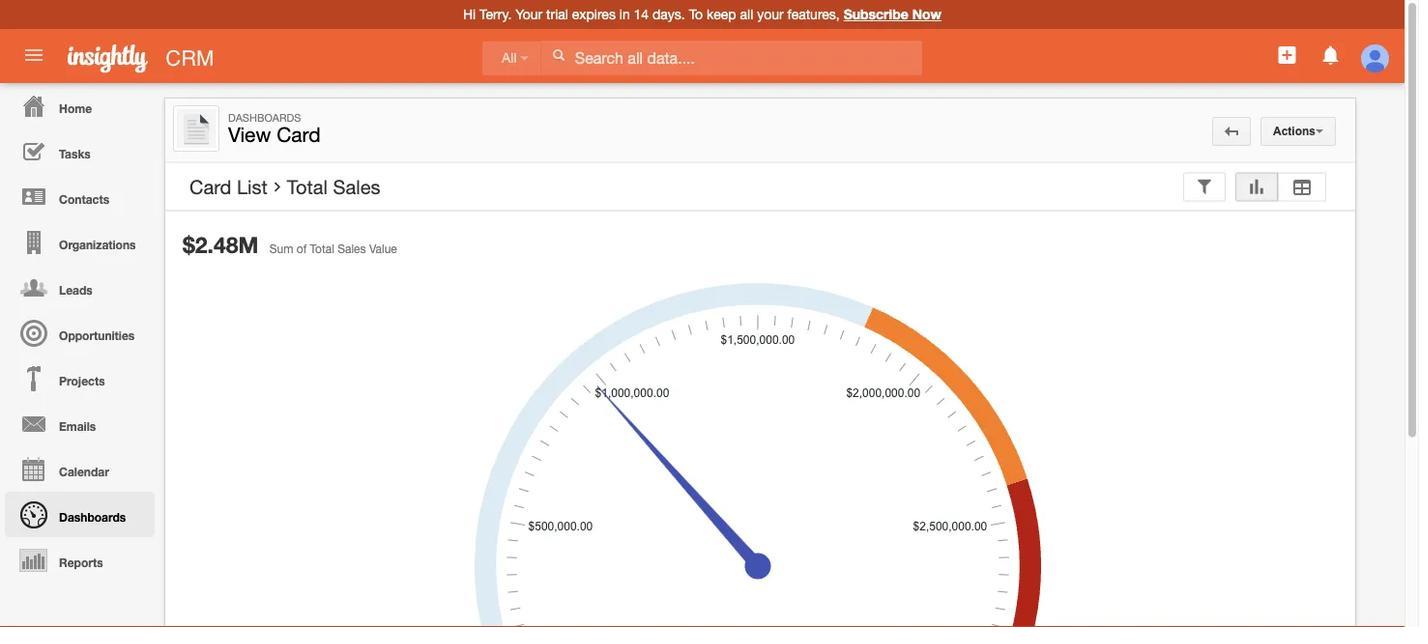Task type: describe. For each thing, give the bounding box(es) containing it.
trial
[[546, 6, 568, 22]]

crm
[[166, 45, 214, 70]]

hi
[[463, 6, 476, 22]]

0 vertical spatial sales
[[333, 175, 380, 198]]

all
[[502, 51, 517, 66]]

opportunities link
[[5, 310, 155, 356]]

chart image
[[1248, 180, 1266, 193]]

expires
[[572, 6, 616, 22]]

reports link
[[5, 538, 155, 583]]

tasks
[[59, 147, 91, 160]]

emails
[[59, 420, 96, 433]]

organizations
[[59, 238, 136, 251]]

projects link
[[5, 356, 155, 401]]

navigation containing home
[[0, 83, 155, 583]]

actions button
[[1261, 117, 1336, 146]]

emails link
[[5, 401, 155, 447]]

view
[[228, 123, 271, 146]]

card inside 'link'
[[189, 175, 231, 198]]

white image
[[552, 48, 565, 62]]

in
[[620, 6, 630, 22]]

leads link
[[5, 265, 155, 310]]

opportunities
[[59, 329, 135, 342]]

calendar link
[[5, 447, 155, 492]]

value
[[369, 242, 397, 256]]

your
[[515, 6, 543, 22]]

home
[[59, 102, 92, 115]]

sum of total sales value
[[270, 242, 397, 256]]

subscribe
[[844, 6, 909, 22]]

tasks link
[[5, 129, 155, 174]]

card image
[[177, 109, 216, 148]]

all link
[[482, 41, 541, 76]]

projects
[[59, 374, 105, 388]]

terry.
[[480, 6, 512, 22]]

sum
[[270, 242, 293, 256]]

leads
[[59, 283, 93, 297]]

home link
[[5, 83, 155, 129]]



Task type: locate. For each thing, give the bounding box(es) containing it.
card left list
[[189, 175, 231, 198]]

navigation
[[0, 83, 155, 583]]

all
[[740, 6, 753, 22]]

card
[[277, 123, 321, 146], [189, 175, 231, 198]]

dashboards view card
[[228, 111, 321, 146]]

1 vertical spatial dashboards
[[59, 510, 126, 524]]

dashboards right card image at the left
[[228, 111, 301, 124]]

hi terry. your trial expires in 14 days. to keep all your features, subscribe now
[[463, 6, 942, 22]]

to
[[689, 6, 703, 22]]

total
[[287, 175, 328, 198], [310, 242, 334, 256]]

dashboards for dashboards view card
[[228, 111, 301, 124]]

1 horizontal spatial dashboards
[[228, 111, 301, 124]]

0 vertical spatial card
[[277, 123, 321, 146]]

features,
[[788, 6, 840, 22]]

dashboards inside navigation
[[59, 510, 126, 524]]

notifications image
[[1319, 44, 1343, 67]]

0 vertical spatial total
[[287, 175, 328, 198]]

total sales
[[287, 175, 380, 198]]

14
[[634, 6, 649, 22]]

calendar
[[59, 465, 109, 479]]

contacts
[[59, 192, 109, 206]]

organizations link
[[5, 219, 155, 265]]

card list
[[189, 175, 268, 198]]

dashboards inside dashboards view card
[[228, 111, 301, 124]]

sales up sum of total sales value
[[333, 175, 380, 198]]

dashboards for dashboards
[[59, 510, 126, 524]]

0 vertical spatial dashboards
[[228, 111, 301, 124]]

card right view
[[277, 123, 321, 146]]

contacts link
[[5, 174, 155, 219]]

total right of
[[310, 242, 334, 256]]

back image
[[1225, 125, 1238, 138]]

filter image
[[1196, 180, 1213, 193]]

dashboards up reports link
[[59, 510, 126, 524]]

0 horizontal spatial card
[[189, 175, 231, 198]]

reports
[[59, 556, 103, 569]]

card inside dashboards view card
[[277, 123, 321, 146]]

actions
[[1273, 125, 1316, 138]]

0 horizontal spatial dashboards
[[59, 510, 126, 524]]

list
[[237, 175, 268, 198]]

your
[[757, 6, 784, 22]]

card list link
[[189, 175, 268, 199]]

total right list
[[287, 175, 328, 198]]

now
[[912, 6, 942, 22]]

dashboards
[[228, 111, 301, 124], [59, 510, 126, 524]]

Search all data.... text field
[[541, 41, 922, 75]]

sales
[[333, 175, 380, 198], [338, 242, 366, 256]]

1 vertical spatial card
[[189, 175, 231, 198]]

1 vertical spatial sales
[[338, 242, 366, 256]]

of
[[297, 242, 307, 256]]

dashboards link
[[5, 492, 155, 538]]

1 vertical spatial total
[[310, 242, 334, 256]]

table image
[[1291, 180, 1314, 193]]

subscribe now link
[[844, 6, 942, 22]]

$2.48m
[[183, 232, 259, 258]]

days.
[[653, 6, 685, 22]]

keep
[[707, 6, 736, 22]]

1 horizontal spatial card
[[277, 123, 321, 146]]

sales left value
[[338, 242, 366, 256]]



Task type: vqa. For each thing, say whether or not it's contained in the screenshot.
card
yes



